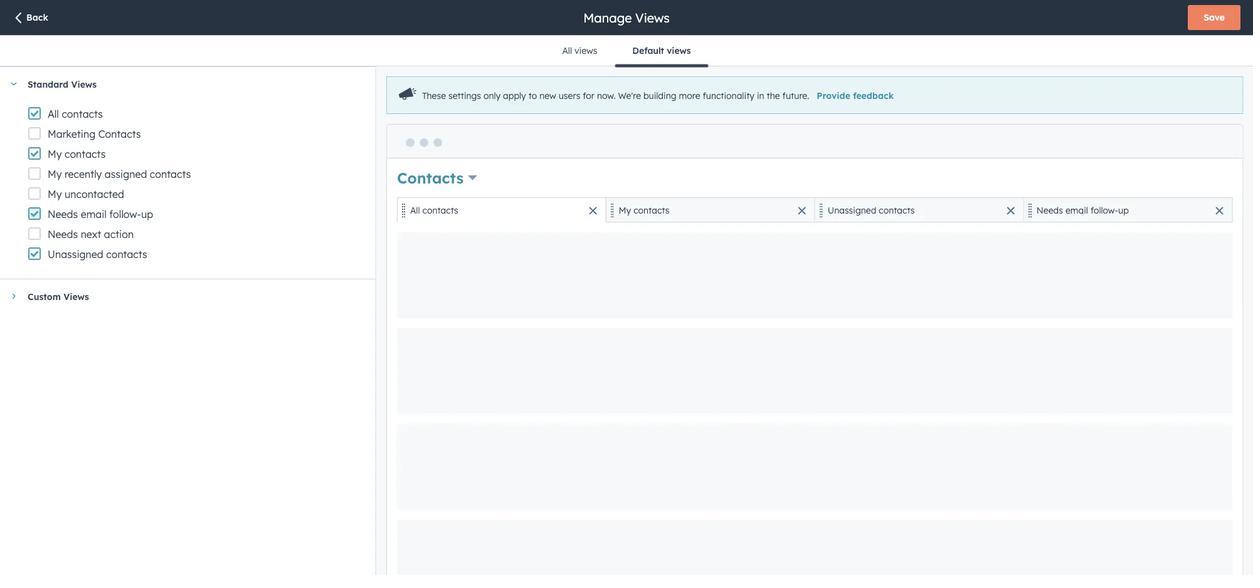 Task type: vqa. For each thing, say whether or not it's contained in the screenshot.
Provide Feedback
yes



Task type: describe. For each thing, give the bounding box(es) containing it.
needs next action
[[48, 228, 134, 241]]

0 vertical spatial my contacts
[[48, 148, 106, 161]]

all contacts button
[[397, 198, 606, 223]]

next
[[81, 228, 101, 241]]

provide feedback
[[816, 90, 893, 101]]

needs email follow-up button
[[1023, 198, 1232, 223]]

contacts inside popup button
[[397, 169, 463, 188]]

all inside button
[[562, 45, 572, 56]]

1 vertical spatial all
[[48, 108, 59, 120]]

manage views
[[583, 10, 670, 25]]

all contacts inside "button"
[[410, 205, 458, 216]]

needs email follow-up inside needs email follow-up button
[[1036, 205, 1129, 216]]

my recently assigned contacts
[[48, 168, 191, 181]]

1 vertical spatial unassigned contacts
[[48, 248, 147, 261]]

only
[[483, 90, 500, 101]]

my inside 'button'
[[618, 205, 631, 216]]

new
[[539, 90, 556, 101]]

custom views button
[[0, 280, 363, 314]]

for
[[582, 90, 594, 101]]

email inside button
[[1065, 205, 1088, 216]]

back
[[26, 12, 48, 23]]

up inside button
[[1118, 205, 1129, 216]]

contacts inside "button"
[[422, 205, 458, 216]]

follow- inside button
[[1090, 205, 1118, 216]]

contacts inside 'button'
[[633, 205, 669, 216]]

standard views
[[28, 79, 97, 90]]

feedback
[[853, 90, 893, 101]]

save button
[[1188, 5, 1241, 30]]

standard
[[28, 79, 68, 90]]

standard views button
[[0, 67, 363, 101]]

in
[[757, 90, 764, 101]]

save
[[1204, 12, 1225, 23]]

contacts button
[[397, 167, 477, 189]]

we're
[[618, 90, 641, 101]]

more
[[679, 90, 700, 101]]

custom views
[[28, 291, 89, 302]]

0 horizontal spatial follow-
[[109, 208, 141, 221]]

these settings only apply to new users for now. we're building more functionality in the future.
[[422, 90, 809, 101]]

uncontacted
[[65, 188, 124, 201]]

unassigned contacts button
[[814, 198, 1023, 223]]

contacts inside button
[[879, 205, 914, 216]]



Task type: locate. For each thing, give the bounding box(es) containing it.
1 vertical spatial all contacts
[[410, 205, 458, 216]]

recently
[[65, 168, 102, 181]]

0 horizontal spatial needs email follow-up
[[48, 208, 153, 221]]

unassigned contacts inside button
[[827, 205, 914, 216]]

views for standard views
[[71, 79, 97, 90]]

1 horizontal spatial unassigned contacts
[[827, 205, 914, 216]]

2 vertical spatial views
[[63, 291, 89, 302]]

unassigned contacts
[[827, 205, 914, 216], [48, 248, 147, 261]]

1 horizontal spatial my contacts
[[618, 205, 669, 216]]

navigation containing all views
[[545, 36, 708, 67]]

email
[[1065, 205, 1088, 216], [81, 208, 107, 221]]

1 vertical spatial my contacts
[[618, 205, 669, 216]]

all views
[[562, 45, 597, 56]]

default views button
[[615, 36, 708, 67]]

apply
[[503, 90, 526, 101]]

2 horizontal spatial all
[[562, 45, 572, 56]]

users
[[558, 90, 580, 101]]

all contacts up marketing at the left of the page
[[48, 108, 103, 120]]

building
[[643, 90, 676, 101]]

0 vertical spatial contacts
[[98, 128, 141, 140]]

0 vertical spatial views
[[635, 10, 670, 25]]

settings
[[448, 90, 481, 101]]

all up the users
[[562, 45, 572, 56]]

unassigned inside button
[[827, 205, 876, 216]]

0 vertical spatial all contacts
[[48, 108, 103, 120]]

all inside "button"
[[410, 205, 420, 216]]

0 horizontal spatial all
[[48, 108, 59, 120]]

these
[[422, 90, 446, 101]]

all up marketing at the left of the page
[[48, 108, 59, 120]]

1 horizontal spatial all
[[410, 205, 420, 216]]

manage
[[583, 10, 632, 25]]

now.
[[597, 90, 615, 101]]

to
[[528, 90, 537, 101]]

views right custom
[[63, 291, 89, 302]]

views inside the 'page section' element
[[635, 10, 670, 25]]

custom
[[28, 291, 61, 302]]

views right default
[[667, 45, 691, 56]]

1 horizontal spatial unassigned
[[827, 205, 876, 216]]

views
[[574, 45, 597, 56], [667, 45, 691, 56]]

0 vertical spatial all
[[562, 45, 572, 56]]

1 views from the left
[[574, 45, 597, 56]]

caret image
[[10, 82, 18, 86]]

0 vertical spatial unassigned
[[827, 205, 876, 216]]

0 vertical spatial unassigned contacts
[[827, 205, 914, 216]]

my contacts inside my contacts 'button'
[[618, 205, 669, 216]]

needs
[[1036, 205, 1063, 216], [48, 208, 78, 221], [48, 228, 78, 241]]

1 horizontal spatial needs email follow-up
[[1036, 205, 1129, 216]]

functionality
[[702, 90, 754, 101]]

2 vertical spatial all
[[410, 205, 420, 216]]

my contacts
[[48, 148, 106, 161], [618, 205, 669, 216]]

2 views from the left
[[667, 45, 691, 56]]

navigation
[[545, 36, 708, 67]]

0 horizontal spatial all contacts
[[48, 108, 103, 120]]

needs inside button
[[1036, 205, 1063, 216]]

0 horizontal spatial unassigned
[[48, 248, 103, 261]]

1 horizontal spatial follow-
[[1090, 205, 1118, 216]]

0 horizontal spatial email
[[81, 208, 107, 221]]

1 vertical spatial views
[[71, 79, 97, 90]]

0 horizontal spatial up
[[141, 208, 153, 221]]

default views
[[632, 45, 691, 56]]

the
[[766, 90, 780, 101]]

1 vertical spatial unassigned
[[48, 248, 103, 261]]

0 horizontal spatial contacts
[[98, 128, 141, 140]]

back link
[[13, 11, 48, 25]]

all contacts down contacts popup button
[[410, 205, 458, 216]]

my contacts button
[[606, 198, 814, 223]]

views inside button
[[574, 45, 597, 56]]

page section element
[[0, 0, 1253, 35]]

views for manage views
[[635, 10, 670, 25]]

all down contacts popup button
[[410, 205, 420, 216]]

views
[[635, 10, 670, 25], [71, 79, 97, 90], [63, 291, 89, 302]]

1 horizontal spatial up
[[1118, 205, 1129, 216]]

contacts
[[98, 128, 141, 140], [397, 169, 463, 188]]

up
[[1118, 205, 1129, 216], [141, 208, 153, 221]]

1 horizontal spatial email
[[1065, 205, 1088, 216]]

follow-
[[1090, 205, 1118, 216], [109, 208, 141, 221]]

0 horizontal spatial views
[[574, 45, 597, 56]]

views for default views
[[667, 45, 691, 56]]

1 horizontal spatial contacts
[[397, 169, 463, 188]]

contacts
[[62, 108, 103, 120], [65, 148, 106, 161], [150, 168, 191, 181], [422, 205, 458, 216], [633, 205, 669, 216], [879, 205, 914, 216], [106, 248, 147, 261]]

views up default
[[635, 10, 670, 25]]

1 horizontal spatial views
[[667, 45, 691, 56]]

all
[[562, 45, 572, 56], [48, 108, 59, 120], [410, 205, 420, 216]]

views right standard
[[71, 79, 97, 90]]

all views button
[[545, 36, 615, 66]]

views inside 'dropdown button'
[[63, 291, 89, 302]]

assigned
[[105, 168, 147, 181]]

all contacts
[[48, 108, 103, 120], [410, 205, 458, 216]]

views for all views
[[574, 45, 597, 56]]

marketing contacts
[[48, 128, 141, 140]]

default
[[632, 45, 664, 56]]

future.
[[782, 90, 809, 101]]

views inside button
[[667, 45, 691, 56]]

provide feedback button
[[816, 90, 893, 101]]

views down "manage"
[[574, 45, 597, 56]]

0 horizontal spatial my contacts
[[48, 148, 106, 161]]

provide
[[816, 90, 850, 101]]

marketing
[[48, 128, 95, 140]]

my
[[48, 148, 62, 161], [48, 168, 62, 181], [48, 188, 62, 201], [618, 205, 631, 216]]

1 vertical spatial contacts
[[397, 169, 463, 188]]

needs email follow-up
[[1036, 205, 1129, 216], [48, 208, 153, 221]]

1 horizontal spatial all contacts
[[410, 205, 458, 216]]

views inside dropdown button
[[71, 79, 97, 90]]

caret image
[[12, 293, 15, 300]]

views for custom views
[[63, 291, 89, 302]]

my uncontacted
[[48, 188, 124, 201]]

0 horizontal spatial unassigned contacts
[[48, 248, 147, 261]]

action
[[104, 228, 134, 241]]

unassigned
[[827, 205, 876, 216], [48, 248, 103, 261]]



